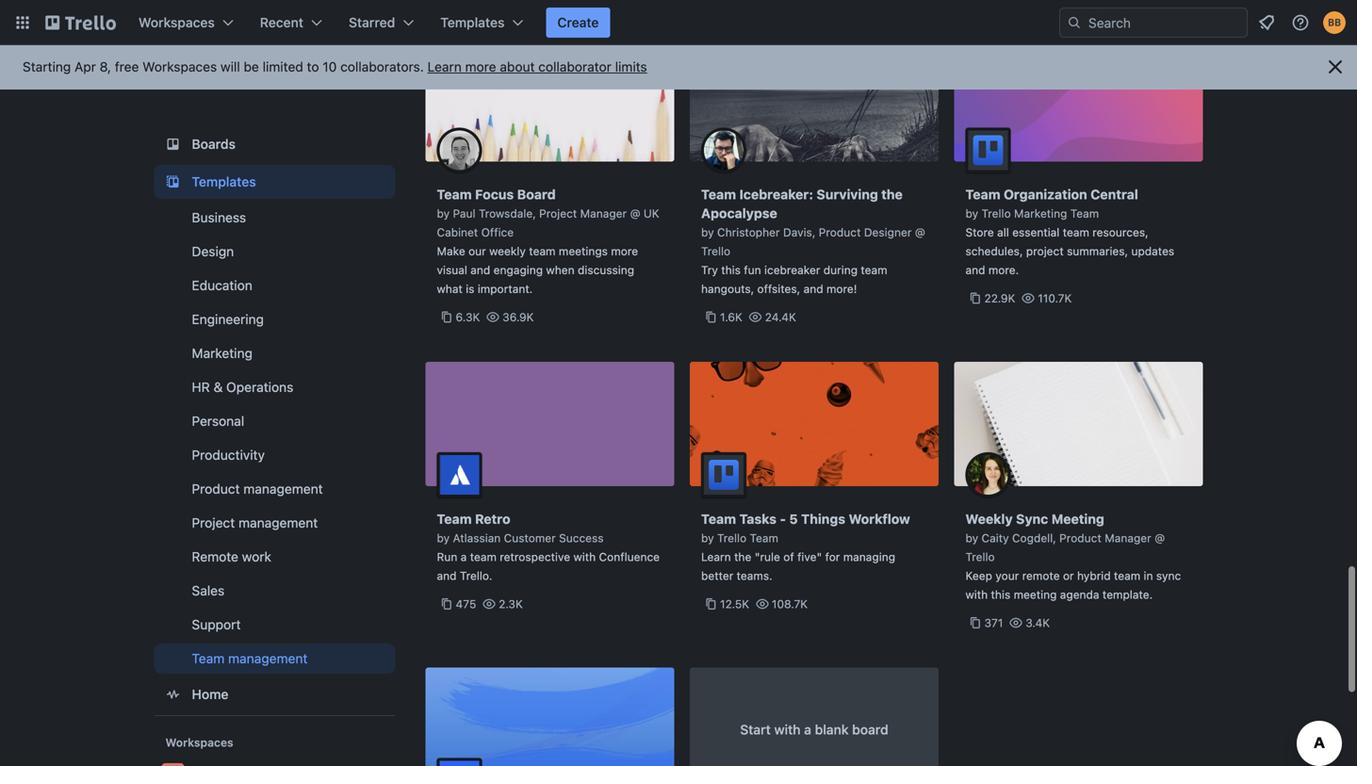 Task type: locate. For each thing, give the bounding box(es) containing it.
1 vertical spatial templates
[[192, 174, 256, 190]]

@ for team focus board
[[630, 207, 641, 220]]

start with a blank board
[[740, 722, 889, 738]]

be
[[244, 59, 259, 74]]

schedules,
[[966, 245, 1024, 258]]

team management link
[[154, 644, 396, 674]]

1 vertical spatial manager
[[1105, 532, 1152, 545]]

sales
[[192, 583, 225, 599]]

22.9k
[[985, 292, 1016, 305]]

&
[[214, 380, 223, 395]]

and down the our
[[471, 264, 491, 277]]

project
[[539, 207, 577, 220], [192, 515, 235, 531]]

team for team tasks - 5 things workflow by trello team learn the "rule of five" for managing better teams.
[[702, 512, 736, 527]]

manager up meetings
[[580, 207, 627, 220]]

0 vertical spatial templates
[[441, 15, 505, 30]]

search image
[[1067, 15, 1082, 30]]

team down the atlassian
[[470, 551, 497, 564]]

trello up keep
[[966, 551, 995, 564]]

@ inside the team focus board by paul trowsdale, project manager @ uk cabinet office make our weekly team meetings more visual and engaging when discussing what is important.
[[630, 207, 641, 220]]

templates up business
[[192, 174, 256, 190]]

this inside team icebreaker: surviving the apocalypse by christopher davis, product designer @ trello try this fun icebreaker during team hangouts, offsites, and more!
[[722, 264, 741, 277]]

and down run
[[437, 570, 457, 583]]

24.4k
[[765, 311, 797, 324]]

team up when
[[529, 245, 556, 258]]

team left tasks
[[702, 512, 736, 527]]

the inside team icebreaker: surviving the apocalypse by christopher davis, product designer @ trello try this fun icebreaker during team hangouts, offsites, and more!
[[882, 187, 903, 202]]

management down product management link
[[239, 515, 318, 531]]

marketing up essential at the top of the page
[[1015, 207, 1068, 220]]

1 horizontal spatial a
[[805, 722, 812, 738]]

manager for meeting
[[1105, 532, 1152, 545]]

team up the apocalypse
[[702, 187, 736, 202]]

team right during
[[861, 264, 888, 277]]

templates button
[[429, 8, 535, 38]]

0 horizontal spatial product
[[192, 481, 240, 497]]

paul trowsdale, project manager @ uk cabinet office image
[[437, 128, 482, 173]]

2 vertical spatial with
[[775, 722, 801, 738]]

home image
[[162, 684, 184, 706]]

project management link
[[154, 508, 396, 538]]

templates up about
[[441, 15, 505, 30]]

trello
[[982, 207, 1011, 220], [702, 245, 731, 258], [718, 532, 747, 545], [966, 551, 995, 564]]

manager inside weekly sync meeting by caity cogdell, product manager @ trello keep your remote or hybrid team in sync with this meeting agenda template.
[[1105, 532, 1152, 545]]

create
[[558, 15, 599, 30]]

@ inside weekly sync meeting by caity cogdell, product manager @ trello keep your remote or hybrid team in sync with this meeting agenda template.
[[1155, 532, 1166, 545]]

1 horizontal spatial this
[[992, 588, 1011, 602]]

a left blank
[[805, 722, 812, 738]]

management down support link
[[228, 651, 308, 667]]

team up summaries,
[[1063, 226, 1090, 239]]

discussing
[[578, 264, 635, 277]]

all
[[998, 226, 1010, 239]]

confluence
[[599, 551, 660, 564]]

1 horizontal spatial the
[[882, 187, 903, 202]]

team down support
[[192, 651, 225, 667]]

0 horizontal spatial manager
[[580, 207, 627, 220]]

organization
[[1004, 187, 1088, 202]]

learn inside team tasks - 5 things workflow by trello team learn the "rule of five" for managing better teams.
[[702, 551, 731, 564]]

team organization central by trello marketing team store all essential team resources, schedules, project summaries, updates and more.
[[966, 187, 1175, 277]]

by up run
[[437, 532, 450, 545]]

"rule
[[755, 551, 781, 564]]

product inside team icebreaker: surviving the apocalypse by christopher davis, product designer @ trello try this fun icebreaker during team hangouts, offsites, and more!
[[819, 226, 861, 239]]

1 vertical spatial @
[[915, 226, 926, 239]]

by left paul at the left of the page
[[437, 207, 450, 220]]

0 vertical spatial management
[[244, 481, 323, 497]]

10
[[323, 59, 337, 74]]

0 horizontal spatial learn
[[428, 59, 462, 74]]

remote
[[1023, 570, 1060, 583]]

marketing link
[[154, 339, 396, 369]]

productivity
[[192, 447, 265, 463]]

0 vertical spatial product
[[819, 226, 861, 239]]

by inside weekly sync meeting by caity cogdell, product manager @ trello keep your remote or hybrid team in sync with this meeting agenda template.
[[966, 532, 979, 545]]

trello inside team organization central by trello marketing team store all essential team resources, schedules, project summaries, updates and more.
[[982, 207, 1011, 220]]

team inside team icebreaker: surviving the apocalypse by christopher davis, product designer @ trello try this fun icebreaker during team hangouts, offsites, and more!
[[702, 187, 736, 202]]

project inside the team focus board by paul trowsdale, project manager @ uk cabinet office make our weekly team meetings more visual and engaging when discussing what is important.
[[539, 207, 577, 220]]

0 horizontal spatial project
[[192, 515, 235, 531]]

back to home image
[[45, 8, 116, 38]]

board image
[[162, 133, 184, 156]]

with inside weekly sync meeting by caity cogdell, product manager @ trello keep your remote or hybrid team in sync with this meeting agenda template.
[[966, 588, 988, 602]]

2 vertical spatial product
[[1060, 532, 1102, 545]]

2 vertical spatial @
[[1155, 532, 1166, 545]]

more up the discussing
[[611, 245, 638, 258]]

@ right designer
[[915, 226, 926, 239]]

1 horizontal spatial with
[[775, 722, 801, 738]]

hangouts,
[[702, 282, 755, 296]]

and down icebreaker
[[804, 282, 824, 296]]

0 horizontal spatial marketing
[[192, 346, 253, 361]]

0 vertical spatial @
[[630, 207, 641, 220]]

manager
[[580, 207, 627, 220], [1105, 532, 1152, 545]]

project
[[1027, 245, 1064, 258]]

team down central
[[1071, 207, 1100, 220]]

more inside the team focus board by paul trowsdale, project manager @ uk cabinet office make our weekly team meetings more visual and engaging when discussing what is important.
[[611, 245, 638, 258]]

trello inside team tasks - 5 things workflow by trello team learn the "rule of five" for managing better teams.
[[718, 532, 747, 545]]

meeting
[[1014, 588, 1057, 602]]

0 horizontal spatial with
[[574, 551, 596, 564]]

1 horizontal spatial manager
[[1105, 532, 1152, 545]]

try
[[702, 264, 718, 277]]

1 horizontal spatial project
[[539, 207, 577, 220]]

atlassian customer success image
[[437, 453, 482, 498]]

and inside team organization central by trello marketing team store all essential team resources, schedules, project summaries, updates and more.
[[966, 264, 986, 277]]

by inside team tasks - 5 things workflow by trello team learn the "rule of five" for managing better teams.
[[702, 532, 714, 545]]

108.7k
[[772, 598, 808, 611]]

this up hangouts,
[[722, 264, 741, 277]]

team inside team icebreaker: surviving the apocalypse by christopher davis, product designer @ trello try this fun icebreaker during team hangouts, offsites, and more!
[[861, 264, 888, 277]]

team retro by atlassian customer success run a team retrospective with confluence and trello.
[[437, 512, 660, 583]]

and inside the team focus board by paul trowsdale, project manager @ uk cabinet office make our weekly team meetings more visual and engaging when discussing what is important.
[[471, 264, 491, 277]]

1 horizontal spatial more
[[611, 245, 638, 258]]

project up 'remote'
[[192, 515, 235, 531]]

@ up sync
[[1155, 532, 1166, 545]]

1 vertical spatial learn
[[702, 551, 731, 564]]

team for team organization central by trello marketing team store all essential team resources, schedules, project summaries, updates and more.
[[966, 187, 1001, 202]]

marketing up &
[[192, 346, 253, 361]]

2 horizontal spatial @
[[1155, 532, 1166, 545]]

support link
[[154, 610, 396, 640]]

summaries,
[[1067, 245, 1129, 258]]

trello up the try
[[702, 245, 731, 258]]

1.6k
[[720, 311, 743, 324]]

apocalypse
[[702, 206, 778, 221]]

atlassian
[[453, 532, 501, 545]]

team up "rule
[[750, 532, 779, 545]]

meeting
[[1052, 512, 1105, 527]]

hr & operations link
[[154, 372, 396, 403]]

2 vertical spatial management
[[228, 651, 308, 667]]

team inside the team focus board by paul trowsdale, project manager @ uk cabinet office make our weekly team meetings more visual and engaging when discussing what is important.
[[437, 187, 472, 202]]

collaborator
[[539, 59, 612, 74]]

a right run
[[461, 551, 467, 564]]

management down productivity 'link' at left
[[244, 481, 323, 497]]

2.3k
[[499, 598, 523, 611]]

product inside product management link
[[192, 481, 240, 497]]

start
[[740, 722, 771, 738]]

office
[[481, 226, 514, 239]]

0 vertical spatial this
[[722, 264, 741, 277]]

team up paul at the left of the page
[[437, 187, 472, 202]]

product management link
[[154, 474, 396, 504]]

0 vertical spatial manager
[[580, 207, 627, 220]]

meetings
[[559, 245, 608, 258]]

trello inside weekly sync meeting by caity cogdell, product manager @ trello keep your remote or hybrid team in sync with this meeting agenda template.
[[966, 551, 995, 564]]

product down 'meeting'
[[1060, 532, 1102, 545]]

by down the apocalypse
[[702, 226, 714, 239]]

management for product management
[[244, 481, 323, 497]]

1 vertical spatial the
[[735, 551, 752, 564]]

by
[[437, 207, 450, 220], [966, 207, 979, 220], [702, 226, 714, 239], [437, 532, 450, 545], [702, 532, 714, 545], [966, 532, 979, 545]]

team for team retro by atlassian customer success run a team retrospective with confluence and trello.
[[437, 512, 472, 527]]

management for team management
[[228, 651, 308, 667]]

2 horizontal spatial with
[[966, 588, 988, 602]]

store
[[966, 226, 995, 239]]

business
[[192, 210, 246, 225]]

team for team icebreaker: surviving the apocalypse by christopher davis, product designer @ trello try this fun icebreaker during team hangouts, offsites, and more!
[[702, 187, 736, 202]]

our
[[469, 245, 486, 258]]

davis,
[[784, 226, 816, 239]]

trello down tasks
[[718, 532, 747, 545]]

limited
[[263, 59, 303, 74]]

starred
[[349, 15, 395, 30]]

0 horizontal spatial @
[[630, 207, 641, 220]]

1 vertical spatial a
[[805, 722, 812, 738]]

cabinet
[[437, 226, 478, 239]]

manager for board
[[580, 207, 627, 220]]

by up "store"
[[966, 207, 979, 220]]

workspaces up 'free'
[[139, 15, 215, 30]]

keep
[[966, 570, 993, 583]]

productivity link
[[154, 440, 396, 471]]

0 vertical spatial the
[[882, 187, 903, 202]]

project down board
[[539, 207, 577, 220]]

product down productivity
[[192, 481, 240, 497]]

the up teams.
[[735, 551, 752, 564]]

boards link
[[154, 127, 396, 161]]

1 vertical spatial more
[[611, 245, 638, 258]]

@ inside team icebreaker: surviving the apocalypse by christopher davis, product designer @ trello try this fun icebreaker during team hangouts, offsites, and more!
[[915, 226, 926, 239]]

template.
[[1103, 588, 1153, 602]]

team inside team retro by atlassian customer success run a team retrospective with confluence and trello.
[[437, 512, 472, 527]]

bob builder (bobbuilder40) image
[[1324, 11, 1347, 34]]

atlassian team playbook image
[[437, 759, 663, 767]]

cogdell,
[[1013, 532, 1057, 545]]

0 vertical spatial workspaces
[[139, 15, 215, 30]]

1 vertical spatial product
[[192, 481, 240, 497]]

0 horizontal spatial templates
[[192, 174, 256, 190]]

trello marketing team image
[[966, 128, 1011, 173]]

team up the atlassian
[[437, 512, 472, 527]]

workspaces down workspaces dropdown button
[[143, 59, 217, 74]]

1 horizontal spatial product
[[819, 226, 861, 239]]

christopher
[[718, 226, 780, 239]]

resources,
[[1093, 226, 1149, 239]]

0 vertical spatial project
[[539, 207, 577, 220]]

1 horizontal spatial learn
[[702, 551, 731, 564]]

1 vertical spatial with
[[966, 588, 988, 602]]

by up better on the bottom of page
[[702, 532, 714, 545]]

project management
[[192, 515, 318, 531]]

@ left uk
[[630, 207, 641, 220]]

team up template.
[[1115, 570, 1141, 583]]

workspaces down the home at the bottom of the page
[[165, 736, 234, 750]]

0 horizontal spatial this
[[722, 264, 741, 277]]

with down success
[[574, 551, 596, 564]]

trello up all at top right
[[982, 207, 1011, 220]]

1 vertical spatial this
[[992, 588, 1011, 602]]

and
[[471, 264, 491, 277], [966, 264, 986, 277], [804, 282, 824, 296], [437, 570, 457, 583]]

primary element
[[0, 0, 1358, 45]]

0 vertical spatial a
[[461, 551, 467, 564]]

manager inside the team focus board by paul trowsdale, project manager @ uk cabinet office make our weekly team meetings more visual and engaging when discussing what is important.
[[580, 207, 627, 220]]

learn down templates dropdown button
[[428, 59, 462, 74]]

team up "store"
[[966, 187, 1001, 202]]

manager up in
[[1105, 532, 1152, 545]]

1 horizontal spatial @
[[915, 226, 926, 239]]

and inside team retro by atlassian customer success run a team retrospective with confluence and trello.
[[437, 570, 457, 583]]

with down keep
[[966, 588, 988, 602]]

with right start
[[775, 722, 801, 738]]

home
[[192, 687, 229, 702]]

marketing
[[1015, 207, 1068, 220], [192, 346, 253, 361]]

0 horizontal spatial the
[[735, 551, 752, 564]]

start with a blank board button
[[690, 668, 939, 767]]

this inside weekly sync meeting by caity cogdell, product manager @ trello keep your remote or hybrid team in sync with this meeting agenda template.
[[992, 588, 1011, 602]]

board
[[517, 187, 556, 202]]

1 vertical spatial management
[[239, 515, 318, 531]]

1 vertical spatial project
[[192, 515, 235, 531]]

2 horizontal spatial product
[[1060, 532, 1102, 545]]

team
[[437, 187, 472, 202], [702, 187, 736, 202], [966, 187, 1001, 202], [1071, 207, 1100, 220], [437, 512, 472, 527], [702, 512, 736, 527], [750, 532, 779, 545], [192, 651, 225, 667]]

1 horizontal spatial marketing
[[1015, 207, 1068, 220]]

by left caity
[[966, 532, 979, 545]]

learn up better on the bottom of page
[[702, 551, 731, 564]]

weekly sync meeting by caity cogdell, product manager @ trello keep your remote or hybrid team in sync with this meeting agenda template.
[[966, 512, 1182, 602]]

the up designer
[[882, 187, 903, 202]]

this down 'your'
[[992, 588, 1011, 602]]

starting
[[23, 59, 71, 74]]

8,
[[100, 59, 111, 74]]

workspaces inside workspaces dropdown button
[[139, 15, 215, 30]]

0 horizontal spatial a
[[461, 551, 467, 564]]

product up during
[[819, 226, 861, 239]]

0 vertical spatial with
[[574, 551, 596, 564]]

team tasks - 5 things workflow by trello team learn the "rule of five" for managing better teams.
[[702, 512, 911, 583]]

trello team image
[[702, 453, 747, 498]]

to
[[307, 59, 319, 74]]

make
[[437, 245, 466, 258]]

management for project management
[[239, 515, 318, 531]]

0 vertical spatial more
[[465, 59, 497, 74]]

0 vertical spatial marketing
[[1015, 207, 1068, 220]]

1 vertical spatial marketing
[[192, 346, 253, 361]]

starred button
[[338, 8, 426, 38]]

retrospective
[[500, 551, 571, 564]]

0 horizontal spatial more
[[465, 59, 497, 74]]

1 horizontal spatial templates
[[441, 15, 505, 30]]

more left about
[[465, 59, 497, 74]]

and down schedules,
[[966, 264, 986, 277]]



Task type: vqa. For each thing, say whether or not it's contained in the screenshot.


Task type: describe. For each thing, give the bounding box(es) containing it.
template board image
[[162, 171, 184, 193]]

0 vertical spatial learn
[[428, 59, 462, 74]]

business link
[[154, 203, 396, 233]]

retro
[[475, 512, 511, 527]]

paul
[[453, 207, 476, 220]]

475
[[456, 598, 477, 611]]

surviving
[[817, 187, 879, 202]]

hr
[[192, 380, 210, 395]]

visual
[[437, 264, 468, 277]]

managing
[[844, 551, 896, 564]]

team inside team organization central by trello marketing team store all essential team resources, schedules, project summaries, updates and more.
[[1063, 226, 1090, 239]]

team for team management
[[192, 651, 225, 667]]

of
[[784, 551, 795, 564]]

home link
[[154, 678, 396, 712]]

icebreaker
[[765, 264, 821, 277]]

support
[[192, 617, 241, 633]]

workflow
[[849, 512, 911, 527]]

icebreaker:
[[740, 187, 814, 202]]

limits
[[615, 59, 647, 74]]

engineering link
[[154, 305, 396, 335]]

engineering
[[192, 312, 264, 327]]

@ for weekly sync meeting
[[1155, 532, 1166, 545]]

board
[[853, 722, 889, 738]]

success
[[559, 532, 604, 545]]

templates inside templates dropdown button
[[441, 15, 505, 30]]

boards
[[192, 136, 236, 152]]

110.7k
[[1038, 292, 1072, 305]]

caity
[[982, 532, 1009, 545]]

is
[[466, 282, 475, 296]]

team icebreaker: surviving the apocalypse by christopher davis, product designer @ trello try this fun icebreaker during team hangouts, offsites, and more!
[[702, 187, 926, 296]]

team for team focus board by paul trowsdale, project manager @ uk cabinet office make our weekly team meetings more visual and engaging when discussing what is important.
[[437, 187, 472, 202]]

templates inside the templates link
[[192, 174, 256, 190]]

about
[[500, 59, 535, 74]]

371
[[985, 617, 1004, 630]]

education link
[[154, 271, 396, 301]]

personal link
[[154, 406, 396, 437]]

design link
[[154, 237, 396, 267]]

5
[[790, 512, 798, 527]]

by inside team retro by atlassian customer success run a team retrospective with confluence and trello.
[[437, 532, 450, 545]]

a inside team retro by atlassian customer success run a team retrospective with confluence and trello.
[[461, 551, 467, 564]]

teams.
[[737, 570, 773, 583]]

personal
[[192, 413, 244, 429]]

engaging
[[494, 264, 543, 277]]

remote
[[192, 549, 239, 565]]

team inside weekly sync meeting by caity cogdell, product manager @ trello keep your remote or hybrid team in sync with this meeting agenda template.
[[1115, 570, 1141, 583]]

or
[[1064, 570, 1075, 583]]

offsites,
[[758, 282, 801, 296]]

remote work
[[192, 549, 272, 565]]

free
[[115, 59, 139, 74]]

sales link
[[154, 576, 396, 606]]

focus
[[475, 187, 514, 202]]

central
[[1091, 187, 1139, 202]]

with inside "button"
[[775, 722, 801, 738]]

by inside team organization central by trello marketing team store all essential team resources, schedules, project summaries, updates and more.
[[966, 207, 979, 220]]

and inside team icebreaker: surviving the apocalypse by christopher davis, product designer @ trello try this fun icebreaker during team hangouts, offsites, and more!
[[804, 282, 824, 296]]

recent
[[260, 15, 304, 30]]

0 notifications image
[[1256, 11, 1279, 34]]

operations
[[226, 380, 294, 395]]

team management
[[192, 651, 308, 667]]

for
[[826, 551, 840, 564]]

team inside the team focus board by paul trowsdale, project manager @ uk cabinet office make our weekly team meetings more visual and engaging when discussing what is important.
[[529, 245, 556, 258]]

weekly
[[966, 512, 1013, 527]]

run
[[437, 551, 458, 564]]

the inside team tasks - 5 things workflow by trello team learn the "rule of five" for managing better teams.
[[735, 551, 752, 564]]

Search field
[[1082, 8, 1247, 37]]

caity cogdell, product manager @ trello image
[[966, 453, 1011, 498]]

open information menu image
[[1292, 13, 1311, 32]]

essential
[[1013, 226, 1060, 239]]

learn more about collaborator limits link
[[428, 59, 647, 74]]

christopher davis, product designer @ trello image
[[702, 128, 747, 173]]

1 vertical spatial workspaces
[[143, 59, 217, 74]]

36.9k
[[503, 311, 534, 324]]

sync
[[1017, 512, 1049, 527]]

with inside team retro by atlassian customer success run a team retrospective with confluence and trello.
[[574, 551, 596, 564]]

sync
[[1157, 570, 1182, 583]]

a inside "button"
[[805, 722, 812, 738]]

blank
[[815, 722, 849, 738]]

apr
[[75, 59, 96, 74]]

weekly
[[489, 245, 526, 258]]

create button
[[546, 8, 611, 38]]

in
[[1144, 570, 1154, 583]]

product inside weekly sync meeting by caity cogdell, product manager @ trello keep your remote or hybrid team in sync with this meeting agenda template.
[[1060, 532, 1102, 545]]

by inside team icebreaker: surviving the apocalypse by christopher davis, product designer @ trello try this fun icebreaker during team hangouts, offsites, and more!
[[702, 226, 714, 239]]

templates link
[[154, 165, 396, 199]]

3.4k
[[1026, 617, 1051, 630]]

trello.
[[460, 570, 493, 583]]

hybrid
[[1078, 570, 1111, 583]]

more.
[[989, 264, 1020, 277]]

6.3k
[[456, 311, 480, 324]]

agenda
[[1061, 588, 1100, 602]]

team inside team retro by atlassian customer success run a team retrospective with confluence and trello.
[[470, 551, 497, 564]]

education
[[192, 278, 253, 293]]

2 vertical spatial workspaces
[[165, 736, 234, 750]]

starting apr 8, free workspaces will be limited to 10 collaborators. learn more about collaborator limits
[[23, 59, 647, 74]]

marketing inside team organization central by trello marketing team store all essential team resources, schedules, project summaries, updates and more.
[[1015, 207, 1068, 220]]

marketing inside 'link'
[[192, 346, 253, 361]]

when
[[546, 264, 575, 277]]

by inside the team focus board by paul trowsdale, project manager @ uk cabinet office make our weekly team meetings more visual and engaging when discussing what is important.
[[437, 207, 450, 220]]

uk
[[644, 207, 660, 220]]

trello inside team icebreaker: surviving the apocalypse by christopher davis, product designer @ trello try this fun icebreaker during team hangouts, offsites, and more!
[[702, 245, 731, 258]]

collaborators.
[[341, 59, 424, 74]]



